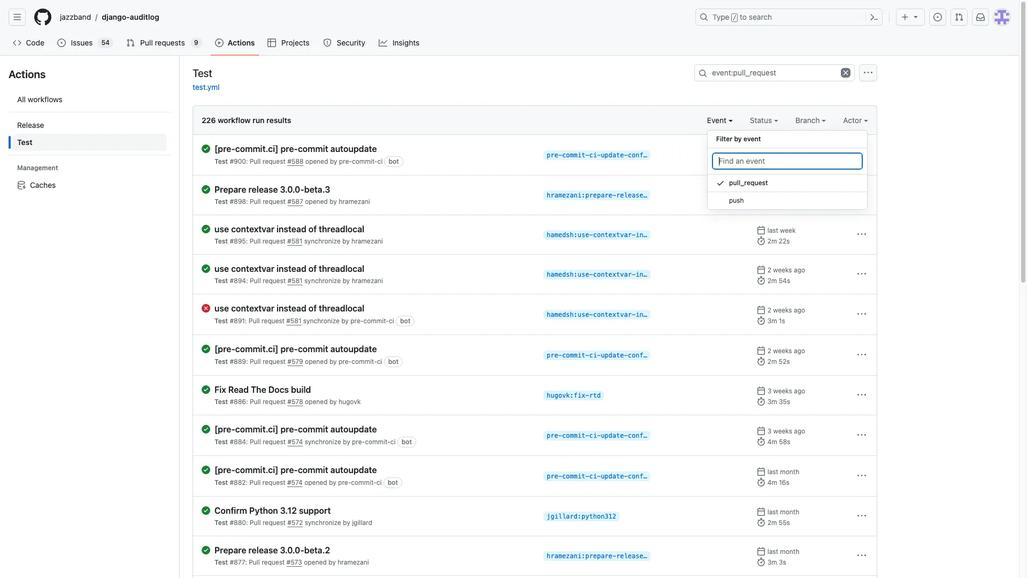 Task type: locate. For each thing, give the bounding box(es) containing it.
threadlocal inside use contextvar instead of threadlocal test #894: pull request #581 synchronize             by hramezani
[[319, 264, 365, 274]]

fix read the docs build link
[[215, 384, 535, 395]]

2m 54s
[[768, 277, 791, 285]]

completed successfully image
[[202, 145, 210, 153], [202, 264, 210, 273], [202, 345, 210, 353], [202, 385, 210, 394], [202, 466, 210, 474], [202, 506, 210, 515], [202, 546, 210, 555]]

run duration image for 3m 35s
[[758, 397, 766, 406]]

3 for 4m 58s
[[768, 427, 772, 435]]

2 [pre-commit.ci] pre-commit autoupdate link from the top
[[215, 344, 535, 354]]

0 vertical spatial instead
[[277, 224, 307, 234]]

#581 link
[[288, 237, 303, 245], [288, 277, 303, 285], [287, 317, 302, 325]]

days up 2m 30s
[[774, 187, 788, 195]]

weeks up 58s
[[774, 427, 793, 435]]

/
[[95, 13, 98, 22], [733, 14, 737, 21]]

git pull request image
[[126, 39, 135, 47]]

config for last month
[[628, 473, 652, 480]]

2 vertical spatial hamedsh:use-
[[547, 311, 594, 319]]

2 instead- from the top
[[636, 271, 667, 278]]

hramezani link for use contextvar instead of threadlocal test #895: pull request #581 synchronize             by hramezani
[[352, 237, 383, 245]]

0 vertical spatial hamedsh:use-
[[547, 231, 594, 239]]

/ inside "jazzband / django-auditlog"
[[95, 13, 98, 22]]

instead-
[[636, 231, 667, 239], [636, 271, 667, 278], [636, 311, 667, 319]]

1 vertical spatial actions
[[9, 68, 46, 80]]

request inside fix read the docs build test #886: pull request #578 opened             by hugovk
[[263, 398, 286, 406]]

0 vertical spatial contextvar-
[[594, 231, 636, 239]]

2 up 3m 1s
[[768, 306, 772, 314]]

contextvar for use contextvar instead of threadlocal
[[231, 304, 275, 313]]

3 up 2m 30s
[[768, 187, 772, 195]]

0 vertical spatial use
[[215, 224, 229, 234]]

3- for beta.2
[[648, 552, 655, 560]]

54s
[[779, 277, 791, 285]]

ci- for 2 weeks ago
[[590, 352, 601, 359]]

1 vertical spatial #574 link
[[287, 479, 303, 487]]

threadlocal for use contextvar instead of threadlocal test #894: pull request #581 synchronize             by hramezani
[[319, 264, 365, 274]]

0 vertical spatial list
[[56, 9, 689, 26]]

pre-commit-ci-update-config link
[[544, 150, 652, 160], [544, 351, 652, 360], [544, 431, 652, 441], [544, 472, 652, 481]]

/ inside type / to search
[[733, 14, 737, 21]]

1 vertical spatial completed successfully image
[[202, 225, 210, 233]]

#574 up the 3.12
[[287, 479, 303, 487]]

pre-commit-ci-update-config link for 3 days ago
[[544, 150, 652, 160]]

hramezani:prepare-release-3-beta3
[[547, 192, 675, 199]]

contextvar-
[[594, 231, 636, 239], [594, 271, 636, 278], [594, 311, 636, 319]]

triangle down image
[[912, 12, 921, 21]]

bot for pull request #574 opened             by pre-commit-ci
[[388, 479, 398, 487]]

1 run duration image from the top
[[758, 237, 766, 245]]

1 hamedsh:use-contextvar-instead-of-threadvars link from the top
[[544, 230, 717, 240]]

3 last from the top
[[768, 508, 779, 516]]

hramezani inside prepare release 3.0.0-beta.2 test #877: pull request #573 opened             by hramezani
[[338, 558, 369, 566]]

2 hamedsh:use- from the top
[[547, 271, 594, 278]]

3.0.0- inside prepare release 3.0.0-beta.3 test #898: pull request #587 opened             by hramezani
[[280, 185, 304, 194]]

commit.ci] up #889:
[[235, 344, 279, 354]]

test down confirm
[[215, 519, 228, 527]]

2 vertical spatial hamedsh:use-contextvar-instead-of-threadvars link
[[544, 310, 717, 320]]

4 last from the top
[[768, 548, 779, 556]]

homepage image
[[34, 9, 51, 26]]

build
[[291, 385, 311, 395]]

#581 inside use contextvar instead of threadlocal test #894: pull request #581 synchronize             by hramezani
[[288, 277, 303, 285]]

3 of from the top
[[309, 304, 317, 313]]

2 vertical spatial #581
[[287, 317, 302, 325]]

test inside confirm python 3.12 support test #880: pull request #572 synchronize             by jgillard
[[215, 519, 228, 527]]

of down use contextvar instead of threadlocal test #895: pull request #581 synchronize             by hramezani
[[309, 264, 317, 274]]

0 vertical spatial 2 weeks ago
[[768, 266, 806, 274]]

of for use contextvar instead of threadlocal
[[309, 304, 317, 313]]

git pull request image
[[956, 13, 964, 21]]

hamedsh:use-contextvar-instead-of-threadvars link for use contextvar instead of threadlocal test #895: pull request #581 synchronize             by hramezani
[[544, 230, 717, 240]]

django-
[[102, 12, 130, 21]]

2m left 22s at the top of page
[[768, 237, 778, 245]]

jgillard link
[[352, 519, 372, 527]]

bot for pull request #581 synchronize             by pre-commit-ci
[[400, 317, 411, 325]]

notifications image
[[977, 13, 986, 21]]

pre-
[[281, 144, 298, 154], [547, 151, 563, 159], [339, 157, 352, 165], [351, 317, 364, 325], [281, 344, 298, 354], [547, 352, 563, 359], [339, 358, 352, 366], [281, 425, 298, 434], [547, 432, 563, 440], [352, 438, 365, 446], [281, 465, 298, 475], [547, 473, 563, 480], [338, 479, 351, 487]]

1 instead from the top
[[277, 224, 307, 234]]

hramezani link
[[339, 198, 370, 206], [352, 237, 383, 245], [352, 277, 383, 285], [338, 558, 369, 566]]

16s
[[780, 479, 790, 487]]

2m up 3m 3s
[[768, 519, 778, 527]]

2 days from the top
[[774, 187, 788, 195]]

1 vertical spatial 3 days ago
[[768, 187, 801, 195]]

last up 3m 3s
[[768, 548, 779, 556]]

3 [pre- from the top
[[215, 425, 235, 434]]

commit for #900:
[[298, 144, 329, 154]]

1 vertical spatial #574
[[287, 479, 303, 487]]

show options image for support
[[858, 512, 867, 520]]

commit.ci] up #900:
[[235, 144, 279, 154]]

use inside use contextvar instead of threadlocal test #894: pull request #581 synchronize             by hramezani
[[215, 264, 229, 274]]

1 threadvars from the top
[[679, 231, 717, 239]]

[pre- up 'test #884:'
[[215, 425, 235, 434]]

security link
[[319, 35, 371, 51]]

last month up 2m 55s
[[768, 508, 800, 516]]

#574 for opened             by
[[287, 479, 303, 487]]

clear filters image
[[842, 68, 851, 78]]

4 commit.ci] from the top
[[235, 465, 279, 475]]

#574 link
[[288, 438, 303, 446], [287, 479, 303, 487]]

test.yml
[[193, 82, 220, 92]]

ago
[[790, 147, 801, 155], [790, 187, 801, 195], [794, 266, 806, 274], [794, 306, 806, 314], [794, 347, 806, 355], [795, 387, 806, 395], [795, 427, 806, 435]]

plus image
[[901, 13, 910, 21]]

instead
[[277, 224, 307, 234], [277, 264, 307, 274], [277, 304, 307, 313]]

0 vertical spatial hramezani:prepare-
[[547, 192, 617, 199]]

calendar image
[[758, 146, 766, 155], [758, 186, 766, 195], [758, 266, 766, 274], [758, 387, 766, 395], [758, 427, 766, 435], [758, 467, 766, 476]]

autoupdate down hugovk link
[[331, 425, 377, 434]]

release inside prepare release 3.0.0-beta.2 test #877: pull request #573 opened             by hramezani
[[249, 545, 278, 555]]

ci- down rtd
[[590, 432, 601, 440]]

3m left 3s
[[768, 558, 778, 566]]

test down 'release'
[[17, 138, 32, 147]]

opened down beta.3
[[305, 198, 328, 206]]

2 prepare from the top
[[215, 545, 246, 555]]

pull right #898:
[[250, 198, 261, 206]]

0 vertical spatial last month
[[768, 468, 800, 476]]

3 update- from the top
[[601, 432, 628, 440]]

run duration image for prepare release 3.0.0-beta.2 test #877: pull request #573 opened             by hramezani
[[758, 558, 766, 566]]

ci- up rtd
[[590, 352, 601, 359]]

commit.ci] up #884:
[[235, 425, 279, 434]]

instead inside use contextvar instead of threadlocal test #895: pull request #581 synchronize             by hramezani
[[277, 224, 307, 234]]

requests
[[155, 38, 185, 47]]

2 run duration image from the top
[[758, 397, 766, 406]]

1 last from the top
[[768, 226, 779, 234]]

event button
[[708, 115, 733, 126]]

3 show options image from the top
[[858, 270, 867, 278]]

1 3- from the top
[[648, 192, 655, 199]]

update- up jgillard:python312 in the bottom of the page
[[601, 473, 628, 480]]

0 vertical spatial 3-
[[648, 192, 655, 199]]

opened down beta.2
[[304, 558, 327, 566]]

1 vertical spatial of-
[[667, 271, 679, 278]]

hamedsh:use-contextvar-instead-of-threadvars for use contextvar instead of threadlocal test #895: pull request #581 synchronize             by hramezani
[[547, 231, 717, 239]]

[pre-commit.ci] pre-commit autoupdate up #588
[[215, 144, 377, 154]]

pull right git pull request icon
[[140, 38, 153, 47]]

2 vertical spatial last month
[[768, 548, 800, 556]]

test left #877:
[[215, 558, 228, 566]]

0 vertical spatial 4m
[[768, 438, 778, 446]]

weeks for 52s
[[774, 347, 793, 355]]

2 vertical spatial contextvar
[[231, 304, 275, 313]]

2 vertical spatial instead
[[277, 304, 307, 313]]

instead- for use contextvar instead of threadlocal test #895: pull request #581 synchronize             by hramezani
[[636, 231, 667, 239]]

2 contextvar from the top
[[231, 264, 275, 274]]

commit up pull request #574 synchronize             by pre-commit-ci at the bottom left of page
[[298, 425, 329, 434]]

1 3 from the top
[[768, 147, 772, 155]]

test link
[[13, 134, 166, 151]]

2 vertical spatial threadvars
[[679, 311, 717, 319]]

completed successfully image for #886:
[[202, 385, 210, 394]]

4 ci- from the top
[[590, 473, 601, 480]]

docs
[[269, 385, 289, 395]]

instead down use contextvar instead of threadlocal test #895: pull request #581 synchronize             by hramezani
[[277, 264, 307, 274]]

0 vertical spatial of
[[309, 224, 317, 234]]

contextvar inside use contextvar instead of threadlocal test #895: pull request #581 synchronize             by hramezani
[[231, 224, 275, 234]]

0 vertical spatial hamedsh:use-contextvar-instead-of-threadvars
[[547, 231, 717, 239]]

request up use contextvar instead of threadlocal
[[263, 277, 286, 285]]

Find an event text field
[[712, 153, 863, 170]]

release- for prepare release 3.0.0-beta.2
[[617, 552, 648, 560]]

hramezani inside use contextvar instead of threadlocal test #895: pull request #581 synchronize             by hramezani
[[352, 237, 383, 245]]

2 completed successfully image from the top
[[202, 225, 210, 233]]

#579
[[288, 358, 303, 366]]

1 horizontal spatial actions
[[228, 38, 255, 47]]

2 weeks ago up 54s
[[768, 266, 806, 274]]

test left #895:
[[215, 237, 228, 245]]

run duration image
[[758, 237, 766, 245], [758, 276, 766, 285], [758, 316, 766, 325], [758, 357, 766, 366], [758, 558, 766, 566]]

test inside use contextvar instead of threadlocal test #895: pull request #581 synchronize             by hramezani
[[215, 237, 228, 245]]

request inside use contextvar instead of threadlocal test #895: pull request #581 synchronize             by hramezani
[[263, 237, 286, 245]]

2m left 54s
[[768, 277, 778, 285]]

2 run duration image from the top
[[758, 276, 766, 285]]

pull down the on the bottom of page
[[250, 398, 261, 406]]

pull right #895:
[[250, 237, 261, 245]]

3 completed successfully image from the top
[[202, 425, 210, 434]]

last
[[768, 226, 779, 234], [768, 468, 779, 476], [768, 508, 779, 516], [768, 548, 779, 556]]

0 horizontal spatial /
[[95, 13, 98, 22]]

3 3m from the top
[[768, 398, 778, 406]]

#574 for synchronize             by
[[288, 438, 303, 446]]

use for use contextvar instead of threadlocal test #894: pull request #581 synchronize             by hramezani
[[215, 264, 229, 274]]

pre-commit-ci-update-config link down rtd
[[544, 431, 652, 441]]

show options image
[[858, 150, 867, 159], [858, 191, 867, 199], [858, 270, 867, 278], [858, 310, 867, 319], [858, 431, 867, 440], [858, 551, 867, 560]]

test left #898:
[[215, 198, 228, 206]]

month for support
[[781, 508, 800, 516]]

2 vertical spatial instead-
[[636, 311, 667, 319]]

threadlocal
[[319, 224, 365, 234], [319, 264, 365, 274], [319, 304, 365, 313]]

1 [pre-commit.ci] pre-commit autoupdate link from the top
[[215, 143, 535, 154]]

menu containing filter by event
[[708, 126, 868, 218]]

2 vertical spatial 2
[[768, 347, 772, 355]]

pre-commit-ci link for pull request #574 synchronize             by pre-commit-ci
[[352, 438, 396, 446]]

update- for 2 weeks ago
[[601, 352, 628, 359]]

#894:
[[230, 277, 248, 285]]

3 config from the top
[[628, 432, 652, 440]]

3.0.0- up #587
[[280, 185, 304, 194]]

menu
[[708, 126, 868, 218]]

rtd
[[590, 392, 601, 399]]

2 3m from the top
[[768, 317, 778, 325]]

threadlocal for use contextvar instead of threadlocal test #895: pull request #581 synchronize             by hramezani
[[319, 224, 365, 234]]

run duration image left "4m 16s"
[[758, 478, 766, 487]]

4 calendar image from the top
[[758, 387, 766, 395]]

[pre-commit.ci] pre-commit autoupdate link for pull request #579 opened             by pre-commit-ci
[[215, 344, 535, 354]]

0 vertical spatial of-
[[667, 231, 679, 239]]

1 horizontal spatial /
[[733, 14, 737, 21]]

1 vertical spatial hramezani:prepare-
[[547, 552, 617, 560]]

show options image for 2m 54s
[[858, 270, 867, 278]]

2 vertical spatial use contextvar instead of threadlocal link
[[215, 303, 535, 314]]

actions
[[228, 38, 255, 47], [9, 68, 46, 80]]

2 vertical spatial completed successfully image
[[202, 425, 210, 434]]

completed successfully image for #900:
[[202, 145, 210, 153]]

/ left django-
[[95, 13, 98, 22]]

use contextvar instead of threadlocal
[[215, 304, 365, 313]]

1 vertical spatial prepare
[[215, 545, 246, 555]]

5 completed successfully image from the top
[[202, 466, 210, 474]]

hamedsh:use- for use contextvar instead of threadlocal test #895: pull request #581 synchronize             by hramezani
[[547, 231, 594, 239]]

3 days ago up 3m 55s
[[768, 147, 801, 155]]

3 contextvar- from the top
[[594, 311, 636, 319]]

bot
[[389, 157, 399, 165], [400, 317, 411, 325], [388, 358, 399, 366], [402, 438, 412, 446], [388, 479, 398, 487]]

1 vertical spatial 3 weeks ago
[[768, 427, 806, 435]]

1 2m from the top
[[768, 198, 778, 206]]

55s for confirm python 3.12 support
[[779, 519, 791, 527]]

1 show options image from the top
[[858, 230, 867, 239]]

by
[[735, 135, 742, 143], [330, 157, 337, 165], [330, 198, 337, 206], [343, 237, 350, 245], [343, 277, 350, 285], [342, 317, 349, 325], [330, 358, 337, 366], [330, 398, 337, 406], [343, 438, 350, 446], [329, 479, 337, 487], [343, 519, 351, 527], [329, 558, 336, 566]]

pull right #882:
[[250, 479, 261, 487]]

opened inside prepare release 3.0.0-beta.3 test #898: pull request #587 opened             by hramezani
[[305, 198, 328, 206]]

2 4m from the top
[[768, 479, 778, 487]]

prepare inside prepare release 3.0.0-beta.3 test #898: pull request #587 opened             by hramezani
[[215, 185, 246, 194]]

autoupdate up "pull request #588 opened             by pre-commit-ci"
[[331, 144, 377, 154]]

1 commit from the top
[[298, 144, 329, 154]]

code
[[26, 38, 44, 47]]

actor button
[[844, 115, 869, 126]]

2m left "52s"
[[768, 358, 778, 366]]

hramezani:prepare-
[[547, 192, 617, 199], [547, 552, 617, 560]]

update- for last month
[[601, 473, 628, 480]]

bot for pull request #579 opened             by pre-commit-ci
[[388, 358, 399, 366]]

hugovk:fix-rtd
[[547, 392, 601, 399]]

request down docs
[[263, 398, 286, 406]]

commit.ci]
[[235, 144, 279, 154], [235, 344, 279, 354], [235, 425, 279, 434], [235, 465, 279, 475]]

3.0.0- inside prepare release 3.0.0-beta.2 test #877: pull request #573 opened             by hramezani
[[280, 545, 304, 555]]

4 commit from the top
[[298, 465, 329, 475]]

1 vertical spatial 3.0.0-
[[280, 545, 304, 555]]

3 2 from the top
[[768, 347, 772, 355]]

issue opened image
[[934, 13, 943, 21]]

run duration image left 3m 1s
[[758, 316, 766, 325]]

1 vertical spatial month
[[781, 508, 800, 516]]

4 autoupdate from the top
[[331, 465, 377, 475]]

1 of- from the top
[[667, 231, 679, 239]]

3 weeks ago up the '35s'
[[768, 387, 806, 395]]

1 vertical spatial instead-
[[636, 271, 667, 278]]

3 2m from the top
[[768, 277, 778, 285]]

last up 2m 22s
[[768, 226, 779, 234]]

run duration image for 3m 55s
[[758, 157, 766, 165]]

2 3 weeks ago from the top
[[768, 427, 806, 435]]

1 instead- from the top
[[636, 231, 667, 239]]

commit up "pull request #588 opened             by pre-commit-ci"
[[298, 144, 329, 154]]

1 vertical spatial instead
[[277, 264, 307, 274]]

bot for pull request #574 synchronize             by pre-commit-ci
[[402, 438, 412, 446]]

test left #900:
[[215, 157, 228, 165]]

ci- up hramezani:prepare-release-3-beta3 link
[[590, 151, 601, 159]]

test #882:
[[215, 479, 250, 487]]

0 vertical spatial #574 link
[[288, 438, 303, 446]]

weeks
[[774, 266, 793, 274], [774, 306, 793, 314], [774, 347, 793, 355], [774, 387, 793, 395], [774, 427, 793, 435]]

release- inside hramezani:prepare-release-3-beta2 link
[[617, 552, 648, 560]]

1 vertical spatial threadlocal
[[319, 264, 365, 274]]

2 autoupdate from the top
[[331, 344, 377, 354]]

event
[[708, 116, 729, 125]]

pre-commit-ci link for pull request #588 opened             by pre-commit-ci
[[339, 157, 383, 165]]

4 pre-commit-ci-update-config from the top
[[547, 473, 652, 480]]

synchronize inside use contextvar instead of threadlocal test #895: pull request #581 synchronize             by hramezani
[[304, 237, 341, 245]]

release
[[249, 185, 278, 194], [249, 545, 278, 555]]

1 vertical spatial days
[[774, 187, 788, 195]]

0 vertical spatial use contextvar instead of threadlocal link
[[215, 224, 535, 234]]

3m up 'pull_request' link
[[768, 157, 778, 165]]

0 vertical spatial threadlocal
[[319, 224, 365, 234]]

commit-
[[563, 151, 590, 159], [352, 157, 378, 165], [364, 317, 389, 325], [563, 352, 590, 359], [352, 358, 377, 366], [563, 432, 590, 440], [365, 438, 391, 446], [563, 473, 590, 480], [351, 479, 377, 487]]

2 vertical spatial use
[[215, 304, 229, 313]]

request right #884:
[[263, 438, 286, 446]]

2 last month from the top
[[768, 508, 800, 516]]

of inside use contextvar instead of threadlocal test #895: pull request #581 synchronize             by hramezani
[[309, 224, 317, 234]]

of down prepare release 3.0.0-beta.3 test #898: pull request #587 opened             by hramezani
[[309, 224, 317, 234]]

caches link
[[13, 177, 166, 194]]

1 vertical spatial contextvar
[[231, 264, 275, 274]]

run duration image for use contextvar instead of threadlocal test #895: pull request #581 synchronize             by hramezani
[[758, 237, 766, 245]]

3 show options image from the top
[[858, 391, 867, 399]]

commit up pull request #574 opened             by pre-commit-ci at the left of page
[[298, 465, 329, 475]]

commit.ci] for pull request #579 opened             by pre-commit-ci
[[235, 344, 279, 354]]

weeks up the '35s'
[[774, 387, 793, 395]]

#574 link for synchronize             by
[[288, 438, 303, 446]]

pre-commit-ci link for pull request #579 opened             by pre-commit-ci
[[339, 358, 382, 366]]

update- for 3 weeks ago
[[601, 432, 628, 440]]

2m for use contextvar instead of threadlocal test #894: pull request #581 synchronize             by hramezani
[[768, 277, 778, 285]]

completed successfully image
[[202, 185, 210, 194], [202, 225, 210, 233], [202, 425, 210, 434]]

3m for [pre-commit.ci] pre-commit autoupdate
[[768, 157, 778, 165]]

1 3 days ago from the top
[[768, 147, 801, 155]]

commit for #882:
[[298, 465, 329, 475]]

3 days ago up 30s
[[768, 187, 801, 195]]

1 commit.ci] from the top
[[235, 144, 279, 154]]

use inside use contextvar instead of threadlocal test #895: pull request #581 synchronize             by hramezani
[[215, 224, 229, 234]]

#581 link up use contextvar instead of threadlocal
[[288, 277, 303, 285]]

run duration image left 3m 35s at right bottom
[[758, 397, 766, 406]]

3 up 4m 58s
[[768, 427, 772, 435]]

1 vertical spatial 55s
[[779, 519, 791, 527]]

instead for use contextvar instead of threadlocal
[[277, 304, 307, 313]]

ago for 3m 55s
[[790, 147, 801, 155]]

0 vertical spatial month
[[781, 468, 800, 476]]

3 for 3m 55s
[[768, 147, 772, 155]]

3 up 3m 55s
[[768, 147, 772, 155]]

3 month from the top
[[781, 548, 800, 556]]

2 vertical spatial 2 weeks ago
[[768, 347, 806, 355]]

#587 link
[[288, 198, 303, 206]]

1 calendar image from the top
[[758, 146, 766, 155]]

hugovk link
[[339, 398, 361, 406]]

1 last month from the top
[[768, 468, 800, 476]]

last for beta.2
[[768, 548, 779, 556]]

the
[[251, 385, 266, 395]]

0 horizontal spatial actions
[[9, 68, 46, 80]]

2 vertical spatial contextvar-
[[594, 311, 636, 319]]

1 use from the top
[[215, 224, 229, 234]]

release inside prepare release 3.0.0-beta.3 test #898: pull request #587 opened             by hramezani
[[249, 185, 278, 194]]

run duration image left 3m 3s
[[758, 558, 766, 566]]

2 hamedsh:use-contextvar-instead-of-threadvars from the top
[[547, 271, 717, 278]]

4 calendar image from the top
[[758, 507, 766, 516]]

month up 16s
[[781, 468, 800, 476]]

3 weeks ago
[[768, 387, 806, 395], [768, 427, 806, 435]]

3.0.0- for beta.3
[[280, 185, 304, 194]]

test down fix at the bottom of page
[[215, 398, 228, 406]]

1 vertical spatial 2 weeks ago
[[768, 306, 806, 314]]

weeks for 1s
[[774, 306, 793, 314]]

4 completed successfully image from the top
[[202, 385, 210, 394]]

4 pre-commit-ci-update-config link from the top
[[544, 472, 652, 481]]

autoupdate
[[331, 144, 377, 154], [331, 344, 377, 354], [331, 425, 377, 434], [331, 465, 377, 475]]

3.0.0- up #573 on the left bottom of the page
[[280, 545, 304, 555]]

2m 30s
[[768, 198, 791, 206]]

request right #895:
[[263, 237, 286, 245]]

1 vertical spatial use
[[215, 264, 229, 274]]

1 update- from the top
[[601, 151, 628, 159]]

[pre-commit.ci] pre-commit autoupdate link for pull request #574 synchronize             by pre-commit-ci
[[215, 424, 535, 435]]

pre-commit-ci-update-config link for 2 weeks ago
[[544, 351, 652, 360]]

#574 link for opened             by
[[287, 479, 303, 487]]

0 vertical spatial #581 link
[[288, 237, 303, 245]]

prepare inside prepare release 3.0.0-beta.2 test #877: pull request #573 opened             by hramezani
[[215, 545, 246, 555]]

#900:
[[230, 157, 248, 165]]

pull down python
[[250, 519, 261, 527]]

#573 link
[[287, 558, 302, 566]]

55s up 'pull_request' link
[[779, 157, 791, 165]]

show options image for docs
[[858, 391, 867, 399]]

1 3 weeks ago from the top
[[768, 387, 806, 395]]

[pre-commit.ci] pre-commit autoupdate for test #900:
[[215, 144, 377, 154]]

#581 inside use contextvar instead of threadlocal test #895: pull request #581 synchronize             by hramezani
[[288, 237, 303, 245]]

4 3m from the top
[[768, 558, 778, 566]]

None search field
[[695, 64, 855, 81]]

5 show options image from the top
[[858, 431, 867, 440]]

1 vertical spatial hamedsh:use-contextvar-instead-of-threadvars
[[547, 271, 717, 278]]

#581 down use contextvar instead of threadlocal
[[287, 317, 302, 325]]

actions right play image
[[228, 38, 255, 47]]

use contextvar instead of threadlocal link for use contextvar instead of threadlocal test #894: pull request #581 synchronize             by hramezani
[[215, 263, 535, 274]]

2m left 30s
[[768, 198, 778, 206]]

ci- for 3 weeks ago
[[590, 432, 601, 440]]

3 up 3m 35s at right bottom
[[768, 387, 772, 395]]

#581 up use contextvar instead of threadlocal
[[288, 277, 303, 285]]

3 run duration image from the top
[[758, 316, 766, 325]]

0 vertical spatial instead-
[[636, 231, 667, 239]]

2 vertical spatial of
[[309, 304, 317, 313]]

2 hramezani:prepare- from the top
[[547, 552, 617, 560]]

[pre-commit.ci] pre-commit autoupdate link down hugovk link
[[215, 424, 535, 435]]

1 ci- from the top
[[590, 151, 601, 159]]

1 vertical spatial release-
[[617, 552, 648, 560]]

1 vertical spatial threadvars
[[679, 271, 717, 278]]

last month
[[768, 468, 800, 476], [768, 508, 800, 516], [768, 548, 800, 556]]

1 vertical spatial #581
[[288, 277, 303, 285]]

0 vertical spatial 3 days ago
[[768, 147, 801, 155]]

3 commit from the top
[[298, 425, 329, 434]]

2 vertical spatial month
[[781, 548, 800, 556]]

of inside use contextvar instead of threadlocal test #894: pull request #581 synchronize             by hramezani
[[309, 264, 317, 274]]

3 instead from the top
[[277, 304, 307, 313]]

instead inside use contextvar instead of threadlocal test #894: pull request #581 synchronize             by hramezani
[[277, 264, 307, 274]]

request inside prepare release 3.0.0-beta.2 test #877: pull request #573 opened             by hramezani
[[262, 558, 285, 566]]

request left #587
[[263, 198, 286, 206]]

1 vertical spatial hamedsh:use-contextvar-instead-of-threadvars link
[[544, 270, 717, 279]]

[pre-commit.ci] pre-commit autoupdate up pull request #574 opened             by pre-commit-ci at the left of page
[[215, 465, 377, 475]]

1 config from the top
[[628, 151, 652, 159]]

jazzband
[[60, 12, 91, 21]]

0 vertical spatial prepare
[[215, 185, 246, 194]]

calendar image
[[758, 226, 766, 234], [758, 306, 766, 314], [758, 346, 766, 355], [758, 507, 766, 516], [758, 547, 766, 556]]

ci- up jgillard:python312 in the bottom of the page
[[590, 473, 601, 480]]

calendar image for 4m 58s
[[758, 427, 766, 435]]

actions up all in the top of the page
[[9, 68, 46, 80]]

3m left the 1s
[[768, 317, 778, 325]]

workflow
[[218, 116, 251, 125]]

0 vertical spatial 55s
[[779, 157, 791, 165]]

2 config from the top
[[628, 352, 652, 359]]

2 hamedsh:use-contextvar-instead-of-threadvars link from the top
[[544, 270, 717, 279]]

hramezani:prepare-release-3-beta2 link
[[544, 551, 675, 561]]

of-
[[667, 231, 679, 239], [667, 271, 679, 278], [667, 311, 679, 319]]

2 weeks ago for use contextvar instead of threadlocal
[[768, 306, 806, 314]]

1 vertical spatial 4m
[[768, 479, 778, 487]]

contextvar- for use contextvar instead of threadlocal test #894: pull request #581 synchronize             by hramezani
[[594, 271, 636, 278]]

1 vertical spatial 2
[[768, 306, 772, 314]]

1 vertical spatial #581 link
[[288, 277, 303, 285]]

synchronize inside confirm python 3.12 support test #880: pull request #572 synchronize             by jgillard
[[305, 519, 341, 527]]

55s up 3s
[[779, 519, 791, 527]]

0 vertical spatial completed successfully image
[[202, 185, 210, 194]]

days up 3m 55s
[[774, 147, 788, 155]]

test inside use contextvar instead of threadlocal test #894: pull request #581 synchronize             by hramezani
[[215, 277, 228, 285]]

filter
[[717, 135, 733, 143]]

0 vertical spatial #574
[[288, 438, 303, 446]]

0 vertical spatial 3 weeks ago
[[768, 387, 806, 395]]

pre-commit-ci-update-config link up jgillard:python312 in the bottom of the page
[[544, 472, 652, 481]]

calendar image for 2m 54s
[[758, 266, 766, 274]]

release- inside hramezani:prepare-release-3-beta3 link
[[617, 192, 648, 199]]

threadlocal inside use contextvar instead of threadlocal test #895: pull request #581 synchronize             by hramezani
[[319, 224, 365, 234]]

1 vertical spatial contextvar-
[[594, 271, 636, 278]]

request inside confirm python 3.12 support test #880: pull request #572 synchronize             by jgillard
[[263, 519, 286, 527]]

1 vertical spatial of
[[309, 264, 317, 274]]

4m for 4m 58s
[[768, 438, 778, 446]]

release for beta.2
[[249, 545, 278, 555]]

1 vertical spatial 3-
[[648, 552, 655, 560]]

3 completed successfully image from the top
[[202, 345, 210, 353]]

month up 2m 55s
[[781, 508, 800, 516]]

2 3- from the top
[[648, 552, 655, 560]]

days for prepare release 3.0.0-beta.3
[[774, 187, 788, 195]]

show options image for 3m 1s
[[858, 310, 867, 319]]

7 completed successfully image from the top
[[202, 546, 210, 555]]

1 vertical spatial use contextvar instead of threadlocal link
[[215, 263, 535, 274]]

contextvar inside use contextvar instead of threadlocal test #894: pull request #581 synchronize             by hramezani
[[231, 264, 275, 274]]

test left #894:
[[215, 277, 228, 285]]

0 vertical spatial #581
[[288, 237, 303, 245]]

hamedsh:use-contextvar-instead-of-threadvars
[[547, 231, 717, 239], [547, 271, 717, 278], [547, 311, 717, 319]]

list containing jazzband
[[56, 9, 689, 26]]

0 vertical spatial contextvar
[[231, 224, 275, 234]]

[pre- for #882:
[[215, 465, 235, 475]]

1 run duration image from the top
[[758, 157, 766, 165]]

5 2m from the top
[[768, 519, 778, 527]]

pull_request link
[[708, 175, 868, 192]]

0 vertical spatial release
[[249, 185, 278, 194]]

3 days ago for prepare release 3.0.0-beta.3
[[768, 187, 801, 195]]

1 release from the top
[[249, 185, 278, 194]]

1 days from the top
[[774, 147, 788, 155]]

instead down #587 link
[[277, 224, 307, 234]]

#581
[[288, 237, 303, 245], [288, 277, 303, 285], [287, 317, 302, 325]]

show options image for of
[[858, 230, 867, 239]]

1 vertical spatial hamedsh:use-
[[547, 271, 594, 278]]

0 vertical spatial release-
[[617, 192, 648, 199]]

0 vertical spatial threadvars
[[679, 231, 717, 239]]

3 commit.ci] from the top
[[235, 425, 279, 434]]

days
[[774, 147, 788, 155], [774, 187, 788, 195]]

config for 2 weeks ago
[[628, 352, 652, 359]]

autoupdate for pull request #588 opened             by pre-commit-ci
[[331, 144, 377, 154]]

0 vertical spatial hamedsh:use-contextvar-instead-of-threadvars link
[[544, 230, 717, 240]]

1 completed successfully image from the top
[[202, 185, 210, 194]]

hramezani inside prepare release 3.0.0-beta.3 test #898: pull request #587 opened             by hramezani
[[339, 198, 370, 206]]

1 vertical spatial list
[[9, 87, 171, 198]]

0 vertical spatial 2
[[768, 266, 772, 274]]

[pre- up test #882:
[[215, 465, 235, 475]]

request up python
[[263, 479, 286, 487]]

3m 1s
[[768, 317, 786, 325]]

2 use from the top
[[215, 264, 229, 274]]

2 vertical spatial of-
[[667, 311, 679, 319]]

3 weeks ago for [pre-commit.ci] pre-commit autoupdate
[[768, 427, 806, 435]]

0 vertical spatial 3.0.0-
[[280, 185, 304, 194]]

update- up rtd
[[601, 352, 628, 359]]

4 [pre-commit.ci] pre-commit autoupdate from the top
[[215, 465, 377, 475]]

4 run duration image from the top
[[758, 478, 766, 487]]

hramezani inside use contextvar instead of threadlocal test #894: pull request #581 synchronize             by hramezani
[[352, 277, 383, 285]]

by inside prepare release 3.0.0-beta.2 test #877: pull request #573 opened             by hramezani
[[329, 558, 336, 566]]

[pre-commit.ci] pre-commit autoupdate down #578 'link'
[[215, 425, 377, 434]]

show options image
[[858, 230, 867, 239], [858, 351, 867, 359], [858, 391, 867, 399], [858, 472, 867, 480], [858, 512, 867, 520]]

1 vertical spatial last month
[[768, 508, 800, 516]]

update- down rtd
[[601, 432, 628, 440]]

[pre-
[[215, 144, 235, 154], [215, 344, 235, 354], [215, 425, 235, 434], [215, 465, 235, 475]]

1 pre-commit-ci-update-config link from the top
[[544, 150, 652, 160]]

ago for 4m 58s
[[795, 427, 806, 435]]

request inside use contextvar instead of threadlocal test #894: pull request #581 synchronize             by hramezani
[[263, 277, 286, 285]]

pull requests
[[140, 38, 185, 47]]

show options image for 3m 55s
[[858, 150, 867, 159]]

use contextvar instead of threadlocal test #895: pull request #581 synchronize             by hramezani
[[215, 224, 383, 245]]

pre-commit-ci-update-config link for 3 weeks ago
[[544, 431, 652, 441]]

1 pre-commit-ci-update-config from the top
[[547, 151, 652, 159]]

4 show options image from the top
[[858, 310, 867, 319]]

by inside use contextvar instead of threadlocal test #895: pull request #581 synchronize             by hramezani
[[343, 237, 350, 245]]

2 vertical spatial threadlocal
[[319, 304, 365, 313]]

by inside use contextvar instead of threadlocal test #894: pull request #581 synchronize             by hramezani
[[343, 277, 350, 285]]

calendar image for beta.2
[[758, 547, 766, 556]]

prepare up #877:
[[215, 545, 246, 555]]

5 weeks from the top
[[774, 427, 793, 435]]

#895:
[[230, 237, 248, 245]]

3 hamedsh:use- from the top
[[547, 311, 594, 319]]

autoupdate up pull request #574 opened             by pre-commit-ci at the left of page
[[331, 465, 377, 475]]

2 vertical spatial hamedsh:use-contextvar-instead-of-threadvars
[[547, 311, 717, 319]]

/ left to
[[733, 14, 737, 21]]

#581 link up use contextvar instead of threadlocal test #894: pull request #581 synchronize             by hramezani
[[288, 237, 303, 245]]

3 pre-commit-ci-update-config link from the top
[[544, 431, 652, 441]]

#581 link down use contextvar instead of threadlocal
[[287, 317, 302, 325]]

pull inside prepare release 3.0.0-beta.2 test #877: pull request #573 opened             by hramezani
[[249, 558, 260, 566]]

1 vertical spatial release
[[249, 545, 278, 555]]

run duration image
[[758, 157, 766, 165], [758, 397, 766, 406], [758, 437, 766, 446], [758, 478, 766, 487], [758, 518, 766, 527]]

ci- for last month
[[590, 473, 601, 480]]

4 config from the top
[[628, 473, 652, 480]]

run duration image for 2m 55s
[[758, 518, 766, 527]]

commit for #889:
[[298, 344, 329, 354]]

6 completed successfully image from the top
[[202, 506, 210, 515]]

prepare release 3.0.0-beta.2 test #877: pull request #573 opened             by hramezani
[[215, 545, 369, 566]]

0 vertical spatial days
[[774, 147, 788, 155]]

opened inside fix read the docs build test #886: pull request #578 opened             by hugovk
[[305, 398, 328, 406]]

request inside prepare release 3.0.0-beta.3 test #898: pull request #587 opened             by hramezani
[[263, 198, 286, 206]]

list
[[56, 9, 689, 26], [9, 87, 171, 198]]

all
[[17, 95, 26, 104]]

2 [pre-commit.ci] pre-commit autoupdate from the top
[[215, 344, 377, 354]]

test inside prepare release 3.0.0-beta.3 test #898: pull request #587 opened             by hramezani
[[215, 198, 228, 206]]

month up 3s
[[781, 548, 800, 556]]



Task type: describe. For each thing, give the bounding box(es) containing it.
test #889:
[[215, 358, 250, 366]]

confirm
[[215, 506, 247, 516]]

synchronize down use contextvar instead of threadlocal
[[303, 317, 340, 325]]

pull inside prepare release 3.0.0-beta.3 test #898: pull request #587 opened             by hramezani
[[250, 198, 261, 206]]

show options image for 3m 3s
[[858, 551, 867, 560]]

code image
[[13, 39, 21, 47]]

30s
[[779, 198, 791, 206]]

prepare for prepare release 3.0.0-beta.2
[[215, 545, 246, 555]]

35s
[[779, 398, 791, 406]]

test #884:
[[215, 438, 250, 446]]

run duration image for 4m 58s
[[758, 437, 766, 446]]

all workflows
[[17, 95, 63, 104]]

completed successfully image for #877:
[[202, 546, 210, 555]]

3 threadvars from the top
[[679, 311, 717, 319]]

test inside prepare release 3.0.0-beta.2 test #877: pull request #573 opened             by hramezani
[[215, 558, 228, 566]]

use contextvar instead of threadlocal link for use contextvar instead of threadlocal test #895: pull request #581 synchronize             by hramezani
[[215, 224, 535, 234]]

pull_request
[[730, 179, 768, 187]]

issue opened image
[[57, 39, 66, 47]]

search image
[[699, 69, 708, 78]]

2 3 from the top
[[768, 187, 772, 195]]

2 vertical spatial #581 link
[[287, 317, 302, 325]]

#882:
[[230, 479, 248, 487]]

ci- for 3 days ago
[[590, 151, 601, 159]]

completed successfully image for #889:
[[202, 345, 210, 353]]

226
[[202, 116, 216, 125]]

branch
[[796, 116, 822, 125]]

check image
[[717, 179, 725, 187]]

use contextvar instead of threadlocal test #894: pull request #581 synchronize             by hramezani
[[215, 264, 383, 285]]

#578 link
[[288, 398, 303, 406]]

confirm python 3.12 support link
[[215, 505, 535, 516]]

pull inside use contextvar instead of threadlocal test #895: pull request #581 synchronize             by hramezani
[[250, 237, 261, 245]]

play image
[[215, 39, 224, 47]]

#880:
[[230, 519, 248, 527]]

update- for 3 days ago
[[601, 151, 628, 159]]

3m for prepare release 3.0.0-beta.2
[[768, 558, 778, 566]]

prepare release 3.0.0-beta.3 link
[[215, 184, 535, 195]]

pull right #900:
[[250, 157, 261, 165]]

command palette image
[[870, 13, 879, 21]]

run duration image for 4m 16s
[[758, 478, 766, 487]]

status
[[750, 116, 775, 125]]

jgillard:python312
[[547, 513, 617, 520]]

list containing all workflows
[[9, 87, 171, 198]]

#572
[[288, 519, 303, 527]]

#588
[[288, 157, 304, 165]]

[pre-commit.ci] pre-commit autoupdate for test #889:
[[215, 344, 377, 354]]

hamedsh:use-contextvar-instead-of-threadvars link for use contextvar instead of threadlocal test #894: pull request #581 synchronize             by hramezani
[[544, 270, 717, 279]]

completed successfully image for #882:
[[202, 466, 210, 474]]

release for beta.3
[[249, 185, 278, 194]]

3 use contextvar instead of threadlocal link from the top
[[215, 303, 535, 314]]

2 for autoupdate
[[768, 347, 772, 355]]

#581 link for use contextvar instead of threadlocal test #894: pull request #581 synchronize             by hramezani
[[288, 277, 303, 285]]

ci for pull request #588 opened             by pre-commit-ci
[[378, 157, 383, 165]]

instead- for use contextvar instead of threadlocal test #894: pull request #581 synchronize             by hramezani
[[636, 271, 667, 278]]

3m for use contextvar instead of threadlocal
[[768, 317, 778, 325]]

instead for use contextvar instead of threadlocal test #894: pull request #581 synchronize             by hramezani
[[277, 264, 307, 274]]

[pre-commit.ci] pre-commit autoupdate link for pull request #588 opened             by pre-commit-ci
[[215, 143, 535, 154]]

#886:
[[230, 398, 248, 406]]

test left #889:
[[215, 358, 228, 366]]

test left #884:
[[215, 438, 228, 446]]

pull inside fix read the docs build test #886: pull request #578 opened             by hugovk
[[250, 398, 261, 406]]

3 instead- from the top
[[636, 311, 667, 319]]

pre-commit-ci-update-config link for last month
[[544, 472, 652, 481]]

test up test.yml link
[[193, 67, 212, 79]]

2m 55s
[[768, 519, 791, 527]]

config for 3 days ago
[[628, 151, 652, 159]]

prepare for prepare release 3.0.0-beta.3
[[215, 185, 246, 194]]

#578
[[288, 398, 303, 406]]

pull request #574 synchronize             by pre-commit-ci
[[250, 438, 396, 446]]

pre-commit-ci-update-config for last month
[[547, 473, 652, 480]]

release
[[17, 120, 44, 130]]

#581 for use contextvar instead of threadlocal test #894: pull request #581 synchronize             by hramezani
[[288, 277, 303, 285]]

auditlog
[[130, 12, 159, 21]]

3 calendar image from the top
[[758, 346, 766, 355]]

#877:
[[230, 558, 247, 566]]

3 for 3m 35s
[[768, 387, 772, 395]]

3 days ago for [pre-commit.ci] pre-commit autoupdate
[[768, 147, 801, 155]]

use for use contextvar instead of threadlocal
[[215, 304, 229, 313]]

pull right #884:
[[250, 438, 261, 446]]

search
[[749, 12, 773, 21]]

4 run duration image from the top
[[758, 357, 766, 366]]

beta.3
[[304, 185, 330, 194]]

autoupdate for pull request #574 synchronize             by pre-commit-ci
[[331, 425, 377, 434]]

2 show options image from the top
[[858, 191, 867, 199]]

#889:
[[230, 358, 248, 366]]

synchronize inside use contextvar instead of threadlocal test #894: pull request #581 synchronize             by hramezani
[[305, 277, 341, 285]]

#581 link for use contextvar instead of threadlocal test #895: pull request #581 synchronize             by hramezani
[[288, 237, 303, 245]]

opened inside prepare release 3.0.0-beta.2 test #877: pull request #573 opened             by hramezani
[[304, 558, 327, 566]]

request left "#588" link
[[263, 157, 286, 165]]

of- for use contextvar instead of threadlocal test #894: pull request #581 synchronize             by hramezani
[[667, 271, 679, 278]]

hugovk:fix-
[[547, 392, 590, 399]]

insights
[[393, 38, 420, 47]]

threadvars for use contextvar instead of threadlocal test #895: pull request #581 synchronize             by hramezani
[[679, 231, 717, 239]]

2 show options image from the top
[[858, 351, 867, 359]]

by inside confirm python 3.12 support test #880: pull request #572 synchronize             by jgillard
[[343, 519, 351, 527]]

autoupdate for pull request #579 opened             by pre-commit-ci
[[331, 344, 377, 354]]

by inside menu
[[735, 135, 742, 143]]

52s
[[779, 358, 791, 366]]

test inside fix read the docs build test #886: pull request #578 opened             by hugovk
[[215, 398, 228, 406]]

commit.ci] for pull request #574 opened             by pre-commit-ci
[[235, 465, 279, 475]]

weeks for 35s
[[774, 387, 793, 395]]

calendar image for 3m 35s
[[758, 387, 766, 395]]

hramezani:prepare- for beta.2
[[547, 552, 617, 560]]

pull right #889:
[[250, 358, 261, 366]]

use for use contextvar instead of threadlocal test #895: pull request #581 synchronize             by hramezani
[[215, 224, 229, 234]]

/ for jazzband
[[95, 13, 98, 22]]

opened up support
[[305, 479, 327, 487]]

4 show options image from the top
[[858, 472, 867, 480]]

2 last from the top
[[768, 468, 779, 476]]

jgillard:python312 link
[[544, 512, 620, 521]]

4 2m from the top
[[768, 358, 778, 366]]

pull right #891:
[[249, 317, 260, 325]]

3 hamedsh:use-contextvar-instead-of-threadvars link from the top
[[544, 310, 717, 320]]

[pre- for #900:
[[215, 144, 235, 154]]

9
[[194, 39, 198, 47]]

prepare release 3.0.0-beta.3 test #898: pull request #587 opened             by hramezani
[[215, 185, 370, 206]]

by inside prepare release 3.0.0-beta.3 test #898: pull request #587 opened             by hramezani
[[330, 198, 337, 206]]

#898:
[[230, 198, 248, 206]]

event
[[744, 135, 762, 143]]

ci for pull request #581 synchronize             by pre-commit-ci
[[389, 317, 394, 325]]

2m for use contextvar instead of threadlocal test #895: pull request #581 synchronize             by hramezani
[[768, 237, 778, 245]]

calendar image for of
[[758, 226, 766, 234]]

shield image
[[323, 39, 332, 47]]

security
[[337, 38, 365, 47]]

synchronize up pull request #574 opened             by pre-commit-ci at the left of page
[[305, 438, 341, 446]]

caches
[[30, 180, 56, 189]]

fix read the docs build test #886: pull request #578 opened             by hugovk
[[215, 385, 361, 406]]

3 of- from the top
[[667, 311, 679, 319]]

last month for beta.2
[[768, 548, 800, 556]]

release link
[[13, 117, 166, 134]]

pre-commit-ci link for pull request #574 opened             by pre-commit-ci
[[338, 479, 382, 487]]

run
[[253, 116, 265, 125]]

management
[[17, 164, 58, 172]]

weeks for 54s
[[774, 266, 793, 274]]

[pre- for #889:
[[215, 344, 235, 354]]

3 hamedsh:use-contextvar-instead-of-threadvars from the top
[[547, 311, 717, 319]]

58s
[[780, 438, 791, 446]]

1 2 weeks ago from the top
[[768, 266, 806, 274]]

4m 16s
[[768, 479, 790, 487]]

request down use contextvar instead of threadlocal
[[262, 317, 285, 325]]

opened right #579
[[305, 358, 328, 366]]

hugovk:fix-rtd link
[[544, 391, 604, 400]]

week
[[781, 226, 796, 234]]

type / to search
[[713, 12, 773, 21]]

[pre-commit.ci] pre-commit autoupdate for test #882:
[[215, 465, 377, 475]]

pull inside use contextvar instead of threadlocal test #894: pull request #581 synchronize             by hramezani
[[250, 277, 261, 285]]

calendar image for 4m 16s
[[758, 467, 766, 476]]

table image
[[268, 39, 276, 47]]

month for beta.2
[[781, 548, 800, 556]]

jgillard
[[352, 519, 372, 527]]

workflows
[[28, 95, 63, 104]]

#587
[[288, 198, 303, 206]]

1 month from the top
[[781, 468, 800, 476]]

pull request #581 synchronize             by pre-commit-ci
[[249, 317, 394, 325]]

jazzband / django-auditlog
[[60, 12, 159, 22]]

opened right #588
[[306, 157, 328, 165]]

prepare release 3.0.0-beta.2 link
[[215, 545, 535, 556]]

3m 35s
[[768, 398, 791, 406]]

pull request #574 opened             by pre-commit-ci
[[250, 479, 382, 487]]

graph image
[[379, 39, 388, 47]]

failed image
[[202, 304, 210, 313]]

calendar image for support
[[758, 507, 766, 516]]

status button
[[750, 115, 779, 126]]

django-auditlog link
[[98, 9, 164, 26]]

threadlocal for use contextvar instead of threadlocal
[[319, 304, 365, 313]]

instead for use contextvar instead of threadlocal test #895: pull request #581 synchronize             by hramezani
[[277, 224, 307, 234]]

4m 58s
[[768, 438, 791, 446]]

[pre-commit.ci] pre-commit autoupdate link for pull request #574 opened             by pre-commit-ci
[[215, 465, 535, 475]]

2 weeks ago for [pre-commit.ci] pre-commit autoupdate
[[768, 347, 806, 355]]

#891:
[[230, 317, 247, 325]]

#573
[[287, 558, 302, 566]]

test inside test link
[[17, 138, 32, 147]]

ci for pull request #579 opened             by pre-commit-ci
[[377, 358, 382, 366]]

2 calendar image from the top
[[758, 186, 766, 195]]

filter workflows element
[[13, 117, 166, 151]]

completed successfully image for #894:
[[202, 264, 210, 273]]

3m 3s
[[768, 558, 787, 566]]

2 calendar image from the top
[[758, 306, 766, 314]]

commit for #884:
[[298, 425, 329, 434]]

contextvar for use contextvar instead of threadlocal test #894: pull request #581 synchronize             by hramezani
[[231, 264, 275, 274]]

projects
[[281, 38, 310, 47]]

test left #891:
[[215, 317, 228, 325]]

actor
[[844, 116, 865, 125]]

1 2 from the top
[[768, 266, 772, 274]]

ago for 2m 52s
[[794, 347, 806, 355]]

hamedsh:use- for use contextvar instead of threadlocal test #894: pull request #581 synchronize             by hramezani
[[547, 271, 594, 278]]

3.12
[[280, 506, 297, 516]]

completed successfully image for prepare
[[202, 185, 210, 194]]

read
[[228, 385, 249, 395]]

projects link
[[264, 35, 315, 51]]

confirm python 3.12 support test #880: pull request #572 synchronize             by jgillard
[[215, 506, 372, 527]]

of- for use contextvar instead of threadlocal test #895: pull request #581 synchronize             by hramezani
[[667, 231, 679, 239]]

pull inside confirm python 3.12 support test #880: pull request #572 synchronize             by jgillard
[[250, 519, 261, 527]]

#884:
[[230, 438, 248, 446]]

push link
[[708, 192, 868, 210]]

0 vertical spatial actions
[[228, 38, 255, 47]]

beta.2
[[304, 545, 330, 555]]

55s for [pre-commit.ci] pre-commit autoupdate
[[779, 157, 791, 165]]

threadvars for use contextvar instead of threadlocal test #894: pull request #581 synchronize             by hramezani
[[679, 271, 717, 278]]

by inside fix read the docs build test #886: pull request #578 opened             by hugovk
[[330, 398, 337, 406]]

test #900:
[[215, 157, 250, 165]]

3.0.0- for beta.2
[[280, 545, 304, 555]]

last week
[[768, 226, 796, 234]]

226 workflow run results
[[202, 116, 291, 125]]

show workflow options image
[[865, 69, 873, 77]]

2m 52s
[[768, 358, 791, 366]]

all workflows link
[[13, 91, 166, 108]]

test left #882:
[[215, 479, 228, 487]]

fix
[[215, 385, 226, 395]]

support
[[299, 506, 331, 516]]

pre-commit-ci-update-config for 3 weeks ago
[[547, 432, 652, 440]]

request left the #579 link
[[263, 358, 286, 366]]



Task type: vqa. For each thing, say whether or not it's contained in the screenshot.


